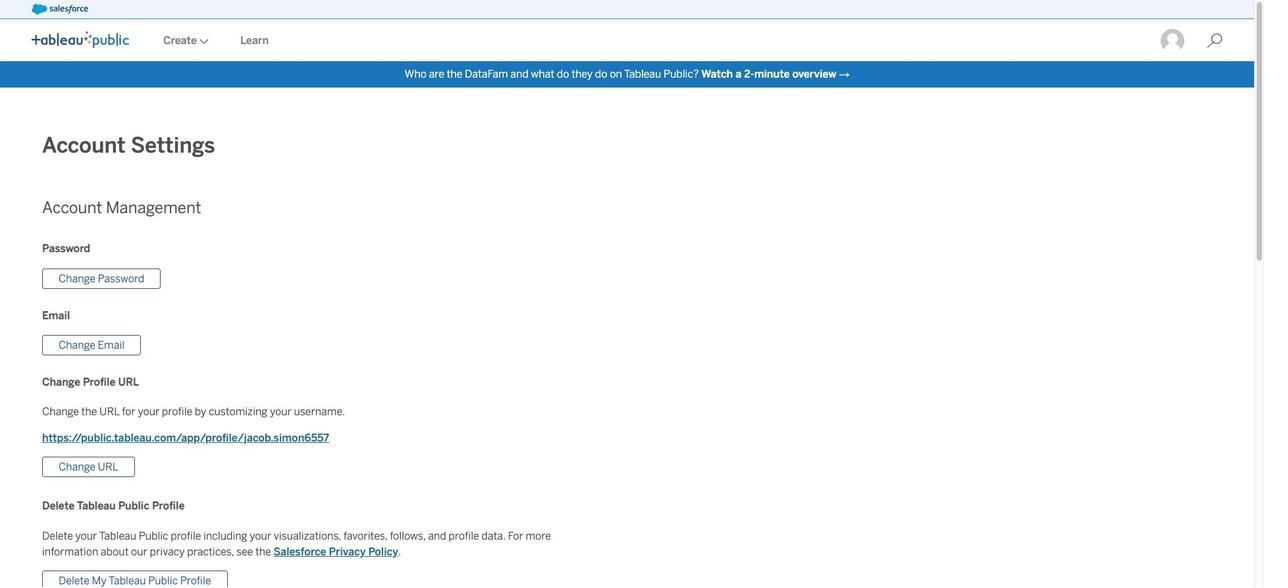 Task type: vqa. For each thing, say whether or not it's contained in the screenshot.
2nd Published 2 months ago from right
no



Task type: locate. For each thing, give the bounding box(es) containing it.
jacob.simon6557 image
[[1160, 28, 1186, 54]]

go to search image
[[1192, 33, 1239, 49]]

logo image
[[32, 31, 129, 48]]

create image
[[197, 39, 209, 44]]



Task type: describe. For each thing, give the bounding box(es) containing it.
salesforce logo image
[[32, 4, 88, 14]]



